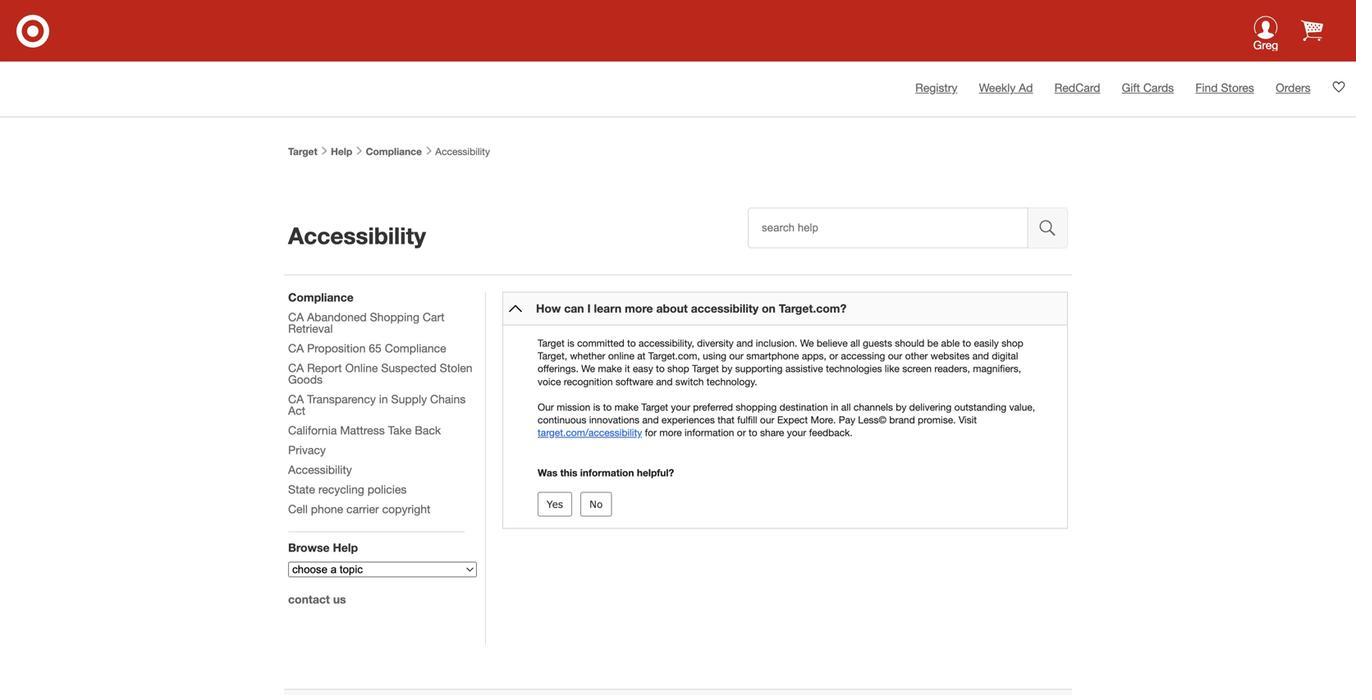 Task type: vqa. For each thing, say whether or not it's contained in the screenshot.
bottom an
no



Task type: locate. For each thing, give the bounding box(es) containing it.
compliance
[[366, 146, 422, 157], [288, 291, 354, 304], [385, 342, 446, 355]]

compliance for compliance
[[366, 146, 422, 157]]

0 vertical spatial all
[[851, 337, 860, 349]]

stores
[[1221, 81, 1254, 94]]

was this information helpful?
[[538, 467, 674, 479]]

orders link
[[1276, 81, 1311, 94]]

software
[[616, 376, 653, 387]]

1 horizontal spatial is
[[593, 401, 600, 413]]

all up accessing at the right of page
[[851, 337, 860, 349]]

1 vertical spatial is
[[593, 401, 600, 413]]

promise.
[[918, 414, 956, 426]]

online
[[608, 350, 634, 362]]

1 horizontal spatial information
[[685, 427, 734, 438]]

gift cards
[[1122, 81, 1174, 94]]

our mission is to make target your preferred shopping destination in all channels by delivering outstanding value, continuous innovations and experiences that fulfill our expect more. pay less© brand promise. visit target.com/accessibility for more information or to share your feedback.
[[538, 401, 1035, 438]]

offerings. we
[[538, 363, 595, 374]]

0 horizontal spatial is
[[567, 337, 574, 349]]

1 vertical spatial help
[[333, 541, 358, 555]]

preferred
[[693, 401, 733, 413]]

guests
[[863, 337, 892, 349]]

ca
[[288, 310, 304, 324], [288, 342, 304, 355], [288, 361, 304, 375], [288, 392, 304, 406]]

in left supply
[[379, 392, 388, 406]]

goods
[[288, 373, 323, 386]]

None submit
[[538, 492, 572, 517], [580, 492, 612, 517], [538, 492, 572, 517], [580, 492, 612, 517]]

easily
[[974, 337, 999, 349]]

back
[[415, 424, 441, 437]]

stolen
[[440, 361, 472, 375]]

greg link
[[1241, 16, 1290, 62]]

your down the expect on the bottom of the page
[[787, 427, 806, 438]]

compliance up suspected
[[385, 342, 446, 355]]

shop up digital at the right of page
[[1002, 337, 1023, 349]]

ca left report at the left
[[288, 361, 304, 375]]

compliance up the abandoned
[[288, 291, 354, 304]]

target left help link
[[288, 146, 317, 157]]

accessing
[[841, 350, 885, 362]]

information down 'that'
[[685, 427, 734, 438]]

more inside how can i learn more about accessibility on target.com? tab
[[625, 302, 653, 315]]

1 vertical spatial shop
[[667, 363, 689, 374]]

and up for
[[642, 414, 659, 426]]

we
[[800, 337, 814, 349]]

is
[[567, 337, 574, 349], [593, 401, 600, 413]]

4 ca from the top
[[288, 392, 304, 406]]

help
[[331, 146, 352, 157], [333, 541, 358, 555]]

your up experiences
[[671, 401, 690, 413]]

1 horizontal spatial by
[[896, 401, 907, 413]]

or down believe
[[829, 350, 838, 362]]

by up brand
[[896, 401, 907, 413]]

proposition
[[307, 342, 366, 355]]

0 vertical spatial is
[[567, 337, 574, 349]]

0 horizontal spatial more
[[625, 302, 653, 315]]

find stores
[[1196, 81, 1254, 94]]

state
[[288, 483, 315, 496]]

expect
[[777, 414, 808, 426]]

0 horizontal spatial or
[[737, 427, 746, 438]]

share
[[760, 427, 784, 438]]

less©
[[858, 414, 887, 426]]

1 vertical spatial compliance
[[288, 291, 354, 304]]

and
[[736, 337, 753, 349], [972, 350, 989, 362], [656, 376, 673, 387], [642, 414, 659, 426]]

brand
[[889, 414, 915, 426]]

0 horizontal spatial by
[[722, 363, 732, 374]]

1 vertical spatial make
[[615, 401, 639, 413]]

1 horizontal spatial our
[[760, 414, 775, 426]]

shop down target.com,
[[667, 363, 689, 374]]

our up like
[[888, 350, 902, 362]]

gift
[[1122, 81, 1140, 94]]

2 horizontal spatial our
[[888, 350, 902, 362]]

that
[[718, 414, 735, 426]]

registry link
[[915, 81, 958, 94]]

0 vertical spatial shop
[[1002, 337, 1023, 349]]

1 vertical spatial more
[[659, 427, 682, 438]]

0 vertical spatial compliance
[[366, 146, 422, 157]]

accessibility
[[433, 146, 490, 157], [288, 222, 426, 249], [288, 463, 352, 477]]

make up innovations in the left bottom of the page
[[615, 401, 639, 413]]

or down "fulfill"
[[737, 427, 746, 438]]

0 horizontal spatial in
[[379, 392, 388, 406]]

more
[[625, 302, 653, 315], [659, 427, 682, 438]]

accessibility,
[[639, 337, 694, 349]]

inclusion.
[[756, 337, 797, 349]]

all
[[851, 337, 860, 349], [841, 401, 851, 413]]

more right for
[[659, 427, 682, 438]]

screen
[[902, 363, 932, 374]]

report
[[307, 361, 342, 375]]

compliance right help link
[[366, 146, 422, 157]]

0 vertical spatial or
[[829, 350, 838, 362]]

more right learn
[[625, 302, 653, 315]]

0 horizontal spatial your
[[671, 401, 690, 413]]

privacy
[[288, 443, 326, 457]]

0 vertical spatial make
[[598, 363, 622, 374]]

make down "online"
[[598, 363, 622, 374]]

1 vertical spatial or
[[737, 427, 746, 438]]

1 vertical spatial all
[[841, 401, 851, 413]]

to right easy
[[656, 363, 665, 374]]

i
[[587, 302, 591, 315]]

to up "online"
[[627, 337, 636, 349]]

navigation
[[288, 291, 477, 620]]

find
[[1196, 81, 1218, 94]]

ca left the abandoned
[[288, 310, 304, 324]]

0 vertical spatial by
[[722, 363, 732, 374]]

our inside our mission is to make target your preferred shopping destination in all channels by delivering outstanding value, continuous innovations and experiences that fulfill our expect more. pay less© brand promise. visit target.com/accessibility for more information or to share your feedback.
[[760, 414, 775, 426]]

0 vertical spatial your
[[671, 401, 690, 413]]

target up target,
[[538, 337, 565, 349]]

target up for
[[641, 401, 668, 413]]

digital
[[992, 350, 1018, 362]]

by up technology.
[[722, 363, 732, 374]]

0 vertical spatial more
[[625, 302, 653, 315]]

our
[[538, 401, 554, 413]]

chains
[[430, 392, 466, 406]]

on
[[762, 302, 776, 315]]

our right using
[[729, 350, 744, 362]]

1 horizontal spatial more
[[659, 427, 682, 438]]

ca report online suspected stolen goods link
[[288, 361, 472, 386]]

easy
[[633, 363, 653, 374]]

is up innovations in the left bottom of the page
[[593, 401, 600, 413]]

or
[[829, 350, 838, 362], [737, 427, 746, 438]]

1 horizontal spatial shop
[[1002, 337, 1023, 349]]

0 vertical spatial help
[[331, 146, 352, 157]]

to up innovations in the left bottom of the page
[[603, 401, 612, 413]]

in up more. on the right bottom of the page
[[831, 401, 839, 413]]

is up whether
[[567, 337, 574, 349]]

outstanding
[[954, 401, 1007, 413]]

1 horizontal spatial in
[[831, 401, 839, 413]]

2 vertical spatial accessibility
[[288, 463, 352, 477]]

3 ca from the top
[[288, 361, 304, 375]]

0 horizontal spatial information
[[580, 467, 634, 479]]

contact us
[[288, 593, 346, 606]]

target inside our mission is to make target your preferred shopping destination in all channels by delivering outstanding value, continuous innovations and experiences that fulfill our expect more. pay less© brand promise. visit target.com/accessibility for more information or to share your feedback.
[[641, 401, 668, 413]]

help right target link
[[331, 146, 352, 157]]

supporting
[[735, 363, 783, 374]]

all up "pay" on the bottom right of page
[[841, 401, 851, 413]]

smartphone
[[746, 350, 799, 362]]

1 vertical spatial by
[[896, 401, 907, 413]]

information right this
[[580, 467, 634, 479]]

all inside our mission is to make target your preferred shopping destination in all channels by delivering outstanding value, continuous innovations and experiences that fulfill our expect more. pay less© brand promise. visit target.com/accessibility for more information or to share your feedback.
[[841, 401, 851, 413]]

how can i learn more about accessibility on target.com? link
[[536, 302, 847, 315]]

our up share
[[760, 414, 775, 426]]

or inside target is committed to accessibility, diversity and inclusion. we believe all guests should be able to easily shop target, whether online at target.com, using our smartphone apps, or accessing our other websites and digital offerings. we make it easy to shop target by supporting assistive technologies like screen readers, magnifiers, voice recognition software and switch technology.
[[829, 350, 838, 362]]

and left switch
[[656, 376, 673, 387]]

your
[[671, 401, 690, 413], [787, 427, 806, 438]]

act
[[288, 404, 305, 417]]

None image field
[[1028, 208, 1068, 248]]

target down using
[[692, 363, 719, 374]]

and down easily
[[972, 350, 989, 362]]

and up supporting
[[736, 337, 753, 349]]

target.com?
[[779, 302, 847, 315]]

0 vertical spatial accessibility
[[433, 146, 490, 157]]

ca proposition 65 compliance link
[[288, 342, 446, 355]]

0 vertical spatial information
[[685, 427, 734, 438]]

this
[[560, 467, 577, 479]]

target
[[288, 146, 317, 157], [538, 337, 565, 349], [692, 363, 719, 374], [641, 401, 668, 413]]

ca down the goods
[[288, 392, 304, 406]]

1 horizontal spatial or
[[829, 350, 838, 362]]

online
[[345, 361, 378, 375]]

innovations
[[589, 414, 640, 426]]

1 vertical spatial accessibility
[[288, 222, 426, 249]]

1 vertical spatial your
[[787, 427, 806, 438]]

navigation containing compliance
[[288, 291, 477, 620]]

weekly ad link
[[979, 81, 1033, 94]]

help right the 'browse'
[[333, 541, 358, 555]]

ca down the retrieval
[[288, 342, 304, 355]]



Task type: describe. For each thing, give the bounding box(es) containing it.
browse help
[[288, 541, 358, 555]]

2 vertical spatial compliance
[[385, 342, 446, 355]]

about
[[656, 302, 688, 315]]

orders
[[1276, 81, 1311, 94]]

policies
[[368, 483, 407, 496]]

like
[[885, 363, 900, 374]]

ca transparency in supply chains act link
[[288, 392, 466, 417]]

cart
[[423, 310, 445, 324]]

technologies
[[826, 363, 882, 374]]

visit
[[959, 414, 977, 426]]

copyright
[[382, 502, 431, 516]]

and inside our mission is to make target your preferred shopping destination in all channels by delivering outstanding value, continuous innovations and experiences that fulfill our expect more. pay less© brand promise. visit target.com/accessibility for more information or to share your feedback.
[[642, 414, 659, 426]]

all inside target is committed to accessibility, diversity and inclusion. we believe all guests should be able to easily shop target, whether online at target.com, using our smartphone apps, or accessing our other websites and digital offerings. we make it easy to shop target by supporting assistive technologies like screen readers, magnifiers, voice recognition software and switch technology.
[[851, 337, 860, 349]]

icon image
[[1254, 16, 1278, 39]]

diversity
[[697, 337, 734, 349]]

websites
[[931, 350, 970, 362]]

fulfill
[[737, 414, 757, 426]]

take
[[388, 424, 412, 437]]

at
[[637, 350, 646, 362]]

accessibility inside compliance ca abandoned shopping cart retrieval ca proposition 65 compliance ca report online suspected stolen goods ca transparency in supply chains act california mattress take back privacy accessibility state recycling policies cell phone carrier copyright
[[288, 463, 352, 477]]

believe
[[817, 337, 848, 349]]

redcard
[[1055, 81, 1100, 94]]

by inside our mission is to make target your preferred shopping destination in all channels by delivering outstanding value, continuous innovations and experiences that fulfill our expect more. pay less© brand promise. visit target.com/accessibility for more information or to share your feedback.
[[896, 401, 907, 413]]

us
[[333, 593, 346, 606]]

2 ca from the top
[[288, 342, 304, 355]]

target.com/accessibility link
[[538, 427, 642, 438]]

whether
[[570, 350, 605, 362]]

voice
[[538, 376, 561, 387]]

information inside our mission is to make target your preferred shopping destination in all channels by delivering outstanding value, continuous innovations and experiences that fulfill our expect more. pay less© brand promise. visit target.com/accessibility for more information or to share your feedback.
[[685, 427, 734, 438]]

compliance for compliance ca abandoned shopping cart retrieval ca proposition 65 compliance ca report online suspected stolen goods ca transparency in supply chains act california mattress take back privacy accessibility state recycling policies cell phone carrier copyright
[[288, 291, 354, 304]]

target link
[[288, 146, 317, 157]]

is inside our mission is to make target your preferred shopping destination in all channels by delivering outstanding value, continuous innovations and experiences that fulfill our expect more. pay less© brand promise. visit target.com/accessibility for more information or to share your feedback.
[[593, 401, 600, 413]]

0 horizontal spatial our
[[729, 350, 744, 362]]

suspected
[[381, 361, 437, 375]]

cell phone carrier copyright link
[[288, 502, 431, 516]]

make inside target is committed to accessibility, diversity and inclusion. we believe all guests should be able to easily shop target, whether online at target.com, using our smartphone apps, or accessing our other websites and digital offerings. we make it easy to shop target by supporting assistive technologies like screen readers, magnifiers, voice recognition software and switch technology.
[[598, 363, 622, 374]]

committed
[[577, 337, 624, 349]]

how
[[536, 302, 561, 315]]

technology.
[[707, 376, 757, 387]]

by inside target is committed to accessibility, diversity and inclusion. we believe all guests should be able to easily shop target, whether online at target.com, using our smartphone apps, or accessing our other websites and digital offerings. we make it easy to shop target by supporting assistive technologies like screen readers, magnifiers, voice recognition software and switch technology.
[[722, 363, 732, 374]]

to down "fulfill"
[[749, 427, 757, 438]]

other
[[905, 350, 928, 362]]

ad
[[1019, 81, 1033, 94]]

my target.com shopping cart image
[[1301, 19, 1323, 41]]

search help text field
[[748, 208, 1028, 248]]

channels
[[854, 401, 893, 413]]

how can i learn more about accessibility on target.com?
[[536, 302, 847, 315]]

transparency
[[307, 392, 376, 406]]

delivering
[[909, 401, 952, 413]]

or inside our mission is to make target your preferred shopping destination in all channels by delivering outstanding value, continuous innovations and experiences that fulfill our expect more. pay less© brand promise. visit target.com/accessibility for more information or to share your feedback.
[[737, 427, 746, 438]]

contact
[[288, 593, 330, 606]]

favorites image
[[1332, 80, 1345, 94]]

learn
[[594, 302, 622, 315]]

how can i learn more about accessibility on target.com? tab
[[502, 292, 1068, 325]]

phone
[[311, 502, 343, 516]]

it
[[625, 363, 630, 374]]

california
[[288, 424, 337, 437]]

retrieval
[[288, 322, 333, 335]]

pay
[[839, 414, 855, 426]]

find stores link
[[1196, 81, 1254, 94]]

1 ca from the top
[[288, 310, 304, 324]]

more.
[[811, 414, 836, 426]]

shopping
[[736, 401, 777, 413]]

readers,
[[934, 363, 970, 374]]

circle arrow s image
[[509, 302, 522, 315]]

state recycling policies link
[[288, 483, 407, 496]]

target is committed to accessibility, diversity and inclusion. we believe all guests should be able to easily shop target, whether online at target.com, using our smartphone apps, or accessing our other websites and digital offerings. we make it easy to shop target by supporting assistive technologies like screen readers, magnifiers, voice recognition software and switch technology.
[[538, 337, 1023, 387]]

target.com/accessibility
[[538, 427, 642, 438]]

compliance link
[[366, 146, 422, 157]]

recycling
[[318, 483, 364, 496]]

in inside compliance ca abandoned shopping cart retrieval ca proposition 65 compliance ca report online suspected stolen goods ca transparency in supply chains act california mattress take back privacy accessibility state recycling policies cell phone carrier copyright
[[379, 392, 388, 406]]

value,
[[1009, 401, 1035, 413]]

in inside our mission is to make target your preferred shopping destination in all channels by delivering outstanding value, continuous innovations and experiences that fulfill our expect more. pay less© brand promise. visit target.com/accessibility for more information or to share your feedback.
[[831, 401, 839, 413]]

to right the able
[[963, 337, 971, 349]]

make inside our mission is to make target your preferred shopping destination in all channels by delivering outstanding value, continuous innovations and experiences that fulfill our expect more. pay less© brand promise. visit target.com/accessibility for more information or to share your feedback.
[[615, 401, 639, 413]]

be
[[927, 337, 938, 349]]

0 horizontal spatial shop
[[667, 363, 689, 374]]

more inside our mission is to make target your preferred shopping destination in all channels by delivering outstanding value, continuous innovations and experiences that fulfill our expect more. pay less© brand promise. visit target.com/accessibility for more information or to share your feedback.
[[659, 427, 682, 438]]

browse
[[288, 541, 330, 555]]

is inside target is committed to accessibility, diversity and inclusion. we believe all guests should be able to easily shop target, whether online at target.com, using our smartphone apps, or accessing our other websites and digital offerings. we make it easy to shop target by supporting assistive technologies like screen readers, magnifiers, voice recognition software and switch technology.
[[567, 337, 574, 349]]

help link
[[331, 146, 352, 157]]

should
[[895, 337, 925, 349]]

target.com home image
[[16, 15, 49, 48]]

helpful?
[[637, 467, 674, 479]]

compliance ca abandoned shopping cart retrieval ca proposition 65 compliance ca report online suspected stolen goods ca transparency in supply chains act california mattress take back privacy accessibility state recycling policies cell phone carrier copyright
[[288, 291, 472, 516]]

cell
[[288, 502, 308, 516]]

cards
[[1143, 81, 1174, 94]]

ca abandoned shopping cart retrieval link
[[288, 310, 445, 335]]

destination
[[780, 401, 828, 413]]

weekly ad
[[979, 81, 1033, 94]]

experiences
[[662, 414, 715, 426]]

recognition
[[564, 376, 613, 387]]

continuous
[[538, 414, 586, 426]]

abandoned
[[307, 310, 367, 324]]

assistive
[[785, 363, 823, 374]]

was
[[538, 467, 558, 479]]

mission
[[557, 401, 590, 413]]

1 horizontal spatial your
[[787, 427, 806, 438]]

redcard link
[[1055, 81, 1100, 94]]

1 vertical spatial information
[[580, 467, 634, 479]]

carrier
[[346, 502, 379, 516]]



